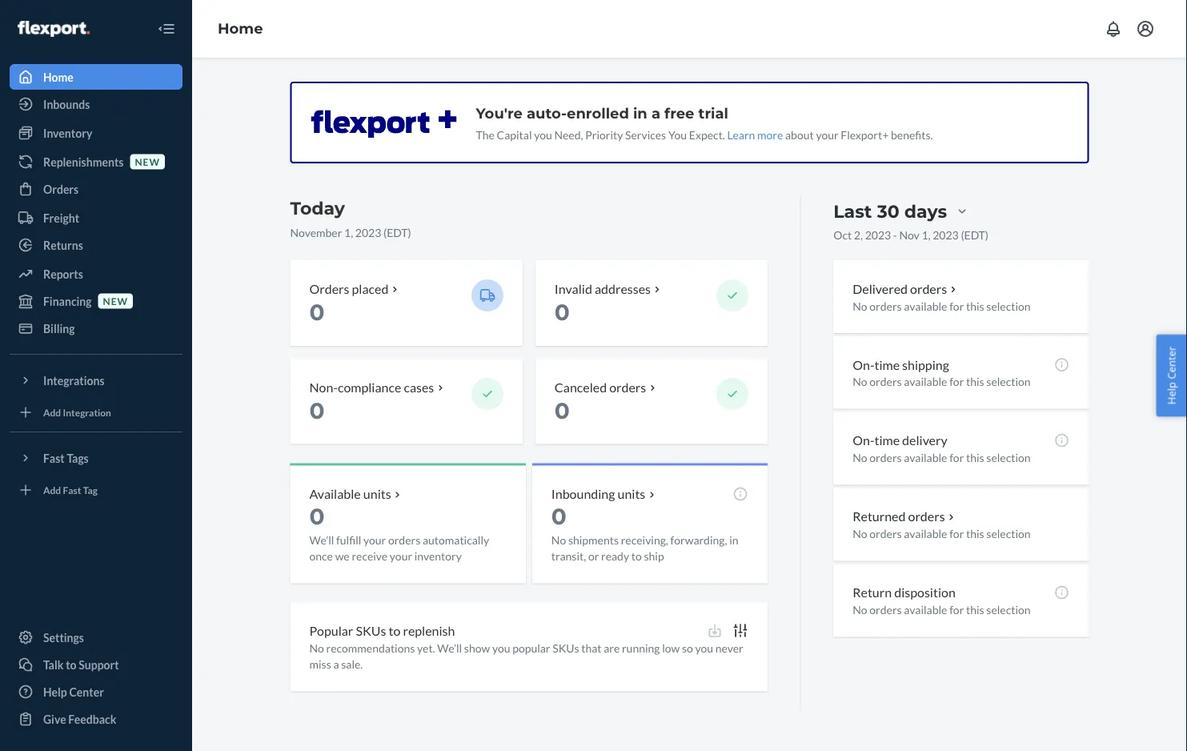 Task type: describe. For each thing, give the bounding box(es) containing it.
so
[[682, 641, 693, 655]]

1 vertical spatial center
[[69, 685, 104, 699]]

shipments
[[569, 533, 619, 547]]

about
[[786, 128, 814, 141]]

recommendations
[[326, 641, 415, 655]]

addresses
[[595, 281, 651, 296]]

forwarding,
[[671, 533, 728, 547]]

fast inside 'link'
[[63, 484, 81, 496]]

inventory
[[415, 549, 462, 563]]

30
[[877, 200, 900, 222]]

new for replenishments
[[135, 156, 160, 167]]

replenish
[[403, 623, 455, 639]]

help center inside button
[[1165, 347, 1179, 405]]

inbounds link
[[10, 91, 183, 117]]

orders for orders placed
[[310, 281, 350, 296]]

units for inbounding units
[[618, 486, 646, 502]]

units for available units
[[363, 486, 391, 502]]

settings link
[[10, 625, 183, 650]]

delivered
[[853, 281, 908, 296]]

orders down on-time delivery
[[870, 451, 902, 465]]

no orders available for this selection for return disposition
[[853, 603, 1031, 616]]

flexport+
[[841, 128, 889, 141]]

to inside button
[[66, 658, 77, 672]]

2 vertical spatial your
[[390, 549, 412, 563]]

no orders available for this selection for on-time delivery
[[853, 451, 1031, 465]]

1, inside "today november 1, 2023 ( edt )"
[[344, 225, 353, 239]]

time for delivery
[[875, 433, 900, 448]]

are
[[604, 641, 620, 655]]

on- for on-time shipping
[[853, 357, 875, 372]]

a inside you're auto-enrolled in a free trial the capital you need, priority services you expect. learn more about your flexport+ benefits.
[[652, 104, 661, 122]]

orders link
[[10, 176, 183, 202]]

learn
[[728, 128, 755, 141]]

1 available from the top
[[904, 299, 948, 313]]

transit,
[[552, 549, 586, 563]]

in inside you're auto-enrolled in a free trial the capital you need, priority services you expect. learn more about your flexport+ benefits.
[[633, 104, 648, 122]]

on- for on-time delivery
[[853, 433, 875, 448]]

cases
[[404, 379, 434, 395]]

( inside "today november 1, 2023 ( edt )"
[[384, 225, 387, 239]]

fast tags button
[[10, 445, 183, 471]]

available for on-time delivery
[[904, 451, 948, 465]]

0 horizontal spatial help center
[[43, 685, 104, 699]]

returned orders
[[853, 509, 946, 524]]

popular skus to replenish
[[310, 623, 455, 639]]

new for financing
[[103, 295, 128, 307]]

close navigation image
[[157, 19, 176, 38]]

integrations
[[43, 374, 105, 387]]

you inside you're auto-enrolled in a free trial the capital you need, priority services you expect. learn more about your flexport+ benefits.
[[534, 128, 552, 141]]

on-time delivery
[[853, 433, 948, 448]]

1 vertical spatial help
[[43, 685, 67, 699]]

0 inside 0 we'll fulfill your orders automatically once we receive your inventory
[[310, 503, 325, 530]]

inbounding
[[552, 486, 615, 502]]

no orders available for this selection for on-time shipping
[[853, 375, 1031, 389]]

settings
[[43, 631, 84, 644]]

free
[[665, 104, 695, 122]]

this for on-time shipping
[[967, 375, 985, 389]]

inbounding units
[[552, 486, 646, 502]]

nov
[[900, 228, 920, 241]]

return
[[853, 585, 892, 600]]

1 this from the top
[[967, 299, 985, 313]]

billing link
[[10, 316, 183, 341]]

returned
[[853, 509, 906, 524]]

talk to support button
[[10, 652, 183, 678]]

available for on-time shipping
[[904, 375, 948, 389]]

you're auto-enrolled in a free trial the capital you need, priority services you expect. learn more about your flexport+ benefits.
[[476, 104, 933, 141]]

canceled
[[555, 379, 607, 395]]

on-time shipping
[[853, 357, 950, 372]]

give feedback button
[[10, 706, 183, 732]]

enrolled
[[567, 104, 629, 122]]

popular
[[310, 623, 353, 639]]

yet.
[[417, 641, 435, 655]]

feedback
[[68, 712, 116, 726]]

support
[[79, 658, 119, 672]]

delivered orders
[[853, 281, 948, 296]]

) inside "today november 1, 2023 ( edt )"
[[408, 225, 411, 239]]

center inside button
[[1165, 347, 1179, 379]]

canceled orders
[[555, 379, 647, 395]]

1 for from the top
[[950, 299, 964, 313]]

help center button
[[1157, 334, 1188, 417]]

priority
[[586, 128, 623, 141]]

time for shipping
[[875, 357, 900, 372]]

returns link
[[10, 232, 183, 258]]

0 horizontal spatial home link
[[10, 64, 183, 90]]

more
[[758, 128, 783, 141]]

inventory link
[[10, 120, 183, 146]]

today november 1, 2023 ( edt )
[[290, 197, 411, 239]]

for for on-time delivery
[[950, 451, 964, 465]]

this for return disposition
[[967, 603, 985, 616]]

compliance
[[338, 379, 402, 395]]

non-compliance cases
[[310, 379, 434, 395]]

delivered orders button
[[853, 280, 960, 298]]

expect.
[[689, 128, 725, 141]]

to inside '0 no shipments receiving, forwarding, in transit, or ready to ship'
[[632, 549, 642, 563]]

receiving,
[[621, 533, 669, 547]]

inventory
[[43, 126, 92, 140]]

freight
[[43, 211, 79, 225]]

1 horizontal spatial 1,
[[922, 228, 931, 241]]

last
[[834, 200, 872, 222]]

2023 inside "today november 1, 2023 ( edt )"
[[355, 225, 381, 239]]

orders inside button
[[909, 509, 946, 524]]

benefits.
[[891, 128, 933, 141]]

open account menu image
[[1136, 19, 1156, 38]]

talk
[[43, 658, 64, 672]]

show
[[464, 641, 490, 655]]

selection for on-time delivery
[[987, 451, 1031, 465]]

0 for non-
[[310, 397, 325, 424]]

available
[[310, 486, 361, 502]]

we
[[335, 549, 350, 563]]

invalid addresses
[[555, 281, 651, 296]]

delivery
[[903, 433, 948, 448]]

add for add fast tag
[[43, 484, 61, 496]]

need,
[[555, 128, 583, 141]]

0 vertical spatial skus
[[356, 623, 386, 639]]

invalid
[[555, 281, 593, 296]]

integrations button
[[10, 368, 183, 393]]

orders down return
[[870, 603, 902, 616]]

billing
[[43, 322, 75, 335]]

orders for orders
[[43, 182, 79, 196]]

orders inside button
[[911, 281, 948, 296]]

automatically
[[423, 533, 489, 547]]

no down on-time shipping
[[853, 375, 868, 389]]

inbounds
[[43, 97, 90, 111]]

4 selection from the top
[[987, 527, 1031, 541]]

give feedback
[[43, 712, 116, 726]]

auto-
[[527, 104, 567, 122]]

0 for invalid
[[555, 299, 570, 326]]

reports link
[[10, 261, 183, 287]]

orders placed
[[310, 281, 389, 296]]



Task type: vqa. For each thing, say whether or not it's contained in the screenshot.
Reporting
no



Task type: locate. For each thing, give the bounding box(es) containing it.
financing
[[43, 294, 92, 308]]

0 for canceled
[[555, 397, 570, 424]]

orders
[[43, 182, 79, 196], [310, 281, 350, 296]]

1 horizontal spatial help center
[[1165, 347, 1179, 405]]

add integration link
[[10, 400, 183, 425]]

disposition
[[895, 585, 956, 600]]

miss
[[310, 657, 331, 671]]

1 vertical spatial we'll
[[437, 641, 462, 655]]

in up "services"
[[633, 104, 648, 122]]

talk to support
[[43, 658, 119, 672]]

never
[[716, 641, 744, 655]]

oct 2, 2023 - nov 1, 2023 ( edt )
[[834, 228, 989, 241]]

0 vertical spatial time
[[875, 357, 900, 372]]

you
[[669, 128, 687, 141]]

-
[[894, 228, 898, 241]]

available for return disposition
[[904, 603, 948, 616]]

skus left that
[[553, 641, 579, 655]]

1 vertical spatial your
[[364, 533, 386, 547]]

selection for return disposition
[[987, 603, 1031, 616]]

orders inside 0 we'll fulfill your orders automatically once we receive your inventory
[[388, 533, 421, 547]]

0 down orders placed
[[310, 299, 325, 326]]

3 selection from the top
[[987, 451, 1031, 465]]

0 down invalid
[[555, 299, 570, 326]]

in
[[633, 104, 648, 122], [730, 533, 739, 547]]

a inside no recommendations yet. we'll show you popular skus that are running low so you never miss a sale.
[[334, 657, 339, 671]]

0 horizontal spatial edt
[[387, 225, 408, 239]]

0 down inbounding on the bottom of page
[[552, 503, 567, 530]]

no orders available for this selection down returned orders button
[[853, 527, 1031, 541]]

edt inside "today november 1, 2023 ( edt )"
[[387, 225, 408, 239]]

a left free
[[652, 104, 661, 122]]

0 horizontal spatial 2023
[[355, 225, 381, 239]]

2 this from the top
[[967, 375, 985, 389]]

0 for orders
[[310, 299, 325, 326]]

0 vertical spatial center
[[1165, 347, 1179, 379]]

to up recommendations
[[389, 623, 401, 639]]

help inside button
[[1165, 382, 1179, 405]]

0 horizontal spatial to
[[66, 658, 77, 672]]

0 vertical spatial your
[[816, 128, 839, 141]]

available down returned orders button
[[904, 527, 948, 541]]

2 no orders available for this selection from the top
[[853, 375, 1031, 389]]

1 vertical spatial to
[[389, 623, 401, 639]]

1 add from the top
[[43, 406, 61, 418]]

2 on- from the top
[[853, 433, 875, 448]]

new up orders link
[[135, 156, 160, 167]]

( right nov
[[961, 228, 965, 241]]

0 vertical spatial home link
[[218, 20, 263, 37]]

5 selection from the top
[[987, 603, 1031, 616]]

( up placed
[[384, 225, 387, 239]]

0 horizontal spatial orders
[[43, 182, 79, 196]]

today
[[290, 197, 345, 219]]

0 down canceled at the bottom
[[555, 397, 570, 424]]

your up 'receive'
[[364, 533, 386, 547]]

edt right nov
[[965, 228, 986, 241]]

3 this from the top
[[967, 451, 985, 465]]

time left delivery
[[875, 433, 900, 448]]

no orders available for this selection down delivery
[[853, 451, 1031, 465]]

available down shipping
[[904, 375, 948, 389]]

2 available from the top
[[904, 375, 948, 389]]

we'll right yet.
[[437, 641, 462, 655]]

days
[[905, 200, 947, 222]]

1 horizontal spatial home link
[[218, 20, 263, 37]]

skus
[[356, 623, 386, 639], [553, 641, 579, 655]]

freight link
[[10, 205, 183, 231]]

the
[[476, 128, 495, 141]]

4 no orders available for this selection from the top
[[853, 527, 1031, 541]]

home up the inbounds at the top of the page
[[43, 70, 74, 84]]

no up "miss"
[[310, 641, 324, 655]]

fast
[[43, 451, 65, 465], [63, 484, 81, 496]]

home link right 'close navigation' icon
[[218, 20, 263, 37]]

this
[[967, 299, 985, 313], [967, 375, 985, 389], [967, 451, 985, 465], [967, 527, 985, 541], [967, 603, 985, 616]]

time left shipping
[[875, 357, 900, 372]]

2 add from the top
[[43, 484, 61, 496]]

skus up recommendations
[[356, 623, 386, 639]]

running
[[622, 641, 660, 655]]

for for on-time shipping
[[950, 375, 964, 389]]

no up transit,
[[552, 533, 566, 547]]

0 horizontal spatial )
[[408, 225, 411, 239]]

0 vertical spatial add
[[43, 406, 61, 418]]

center
[[1165, 347, 1179, 379], [69, 685, 104, 699]]

add fast tag
[[43, 484, 98, 496]]

1 vertical spatial in
[[730, 533, 739, 547]]

0 vertical spatial in
[[633, 104, 648, 122]]

ship
[[644, 549, 664, 563]]

0 vertical spatial fast
[[43, 451, 65, 465]]

2 selection from the top
[[987, 375, 1031, 389]]

(
[[384, 225, 387, 239], [961, 228, 965, 241]]

0 horizontal spatial help
[[43, 685, 67, 699]]

0 horizontal spatial skus
[[356, 623, 386, 639]]

0 vertical spatial home
[[218, 20, 263, 37]]

receive
[[352, 549, 388, 563]]

1 vertical spatial a
[[334, 657, 339, 671]]

2 horizontal spatial your
[[816, 128, 839, 141]]

no orders available for this selection down disposition
[[853, 603, 1031, 616]]

orders down delivered
[[870, 299, 902, 313]]

edt up placed
[[387, 225, 408, 239]]

once
[[310, 549, 333, 563]]

popular
[[513, 641, 551, 655]]

low
[[662, 641, 680, 655]]

3 no orders available for this selection from the top
[[853, 451, 1031, 465]]

learn more link
[[728, 128, 783, 141]]

no inside '0 no shipments receiving, forwarding, in transit, or ready to ship'
[[552, 533, 566, 547]]

home right 'close navigation' icon
[[218, 20, 263, 37]]

you
[[534, 128, 552, 141], [492, 641, 511, 655], [696, 641, 714, 655]]

this for on-time delivery
[[967, 451, 985, 465]]

4 for from the top
[[950, 527, 964, 541]]

we'll inside no recommendations yet. we'll show you popular skus that are running low so you never miss a sale.
[[437, 641, 462, 655]]

0 vertical spatial help center
[[1165, 347, 1179, 405]]

on- left shipping
[[853, 357, 875, 372]]

orders
[[911, 281, 948, 296], [870, 299, 902, 313], [870, 375, 902, 389], [610, 379, 647, 395], [870, 451, 902, 465], [909, 509, 946, 524], [870, 527, 902, 541], [388, 533, 421, 547], [870, 603, 902, 616]]

2 time from the top
[[875, 433, 900, 448]]

no orders available for this selection down shipping
[[853, 375, 1031, 389]]

integration
[[63, 406, 111, 418]]

help
[[1165, 382, 1179, 405], [43, 685, 67, 699]]

1 vertical spatial new
[[103, 295, 128, 307]]

we'll inside 0 we'll fulfill your orders automatically once we receive your inventory
[[310, 533, 334, 547]]

1 horizontal spatial your
[[390, 549, 412, 563]]

1 horizontal spatial you
[[534, 128, 552, 141]]

units up '0 no shipments receiving, forwarding, in transit, or ready to ship'
[[618, 486, 646, 502]]

5 for from the top
[[950, 603, 964, 616]]

on-
[[853, 357, 875, 372], [853, 433, 875, 448]]

0 horizontal spatial new
[[103, 295, 128, 307]]

1 horizontal spatial home
[[218, 20, 263, 37]]

1, right nov
[[922, 228, 931, 241]]

flexport logo image
[[18, 21, 90, 37]]

2 horizontal spatial you
[[696, 641, 714, 655]]

1 horizontal spatial a
[[652, 104, 661, 122]]

2023 right november
[[355, 225, 381, 239]]

0 vertical spatial a
[[652, 104, 661, 122]]

shipping
[[903, 357, 950, 372]]

0
[[310, 299, 325, 326], [555, 299, 570, 326], [310, 397, 325, 424], [555, 397, 570, 424], [310, 503, 325, 530], [552, 503, 567, 530]]

0 inside '0 no shipments receiving, forwarding, in transit, or ready to ship'
[[552, 503, 567, 530]]

to left ship
[[632, 549, 642, 563]]

you right so
[[696, 641, 714, 655]]

1 no orders available for this selection from the top
[[853, 299, 1031, 313]]

0 horizontal spatial (
[[384, 225, 387, 239]]

2 units from the left
[[618, 486, 646, 502]]

)
[[408, 225, 411, 239], [986, 228, 989, 241]]

1 vertical spatial skus
[[553, 641, 579, 655]]

0 down available
[[310, 503, 325, 530]]

4 this from the top
[[967, 527, 985, 541]]

2 vertical spatial to
[[66, 658, 77, 672]]

1 units from the left
[[363, 486, 391, 502]]

trial
[[699, 104, 729, 122]]

new
[[135, 156, 160, 167], [103, 295, 128, 307]]

0 vertical spatial new
[[135, 156, 160, 167]]

add fast tag link
[[10, 477, 183, 503]]

your right 'receive'
[[390, 549, 412, 563]]

1 vertical spatial help center
[[43, 685, 104, 699]]

0 horizontal spatial we'll
[[310, 533, 334, 547]]

in inside '0 no shipments receiving, forwarding, in transit, or ready to ship'
[[730, 533, 739, 547]]

0 vertical spatial on-
[[853, 357, 875, 372]]

for for return disposition
[[950, 603, 964, 616]]

add
[[43, 406, 61, 418], [43, 484, 61, 496]]

3 for from the top
[[950, 451, 964, 465]]

fast inside 'dropdown button'
[[43, 451, 65, 465]]

2 for from the top
[[950, 375, 964, 389]]

sale.
[[341, 657, 363, 671]]

no inside no recommendations yet. we'll show you popular skus that are running low so you never miss a sale.
[[310, 641, 324, 655]]

add for add integration
[[43, 406, 61, 418]]

1 vertical spatial home
[[43, 70, 74, 84]]

1 horizontal spatial orders
[[310, 281, 350, 296]]

1 horizontal spatial in
[[730, 533, 739, 547]]

1 vertical spatial add
[[43, 484, 61, 496]]

oct
[[834, 228, 852, 241]]

0 horizontal spatial your
[[364, 533, 386, 547]]

0 vertical spatial help
[[1165, 382, 1179, 405]]

1 horizontal spatial to
[[389, 623, 401, 639]]

to right talk
[[66, 658, 77, 672]]

fulfill
[[336, 533, 361, 547]]

1 horizontal spatial we'll
[[437, 641, 462, 655]]

0 horizontal spatial 1,
[[344, 225, 353, 239]]

no orders available for this selection
[[853, 299, 1031, 313], [853, 375, 1031, 389], [853, 451, 1031, 465], [853, 527, 1031, 541], [853, 603, 1031, 616]]

1 selection from the top
[[987, 299, 1031, 313]]

0 no shipments receiving, forwarding, in transit, or ready to ship
[[552, 503, 739, 563]]

0 vertical spatial to
[[632, 549, 642, 563]]

returned orders button
[[853, 507, 958, 526]]

no down returned
[[853, 527, 868, 541]]

1 vertical spatial on-
[[853, 433, 875, 448]]

0 vertical spatial we'll
[[310, 533, 334, 547]]

4 available from the top
[[904, 527, 948, 541]]

2 horizontal spatial 2023
[[933, 228, 959, 241]]

orders left placed
[[310, 281, 350, 296]]

tags
[[67, 451, 89, 465]]

1 horizontal spatial skus
[[553, 641, 579, 655]]

no down return
[[853, 603, 868, 616]]

orders right returned
[[909, 509, 946, 524]]

your inside you're auto-enrolled in a free trial the capital you need, priority services you expect. learn more about your flexport+ benefits.
[[816, 128, 839, 141]]

fast left tags
[[43, 451, 65, 465]]

open notifications image
[[1104, 19, 1124, 38]]

0 vertical spatial orders
[[43, 182, 79, 196]]

1 horizontal spatial edt
[[965, 228, 986, 241]]

orders down on-time shipping
[[870, 375, 902, 389]]

1 vertical spatial time
[[875, 433, 900, 448]]

no down delivered
[[853, 299, 868, 313]]

units right available
[[363, 486, 391, 502]]

returns
[[43, 238, 83, 252]]

1, right november
[[344, 225, 353, 239]]

home link up inbounds link
[[10, 64, 183, 90]]

2023 down days on the top of the page
[[933, 228, 959, 241]]

orders up freight
[[43, 182, 79, 196]]

2,
[[854, 228, 863, 241]]

1,
[[344, 225, 353, 239], [922, 228, 931, 241]]

3 available from the top
[[904, 451, 948, 465]]

5 this from the top
[[967, 603, 985, 616]]

0 horizontal spatial a
[[334, 657, 339, 671]]

5 no orders available for this selection from the top
[[853, 603, 1031, 616]]

1 vertical spatial fast
[[63, 484, 81, 496]]

1 horizontal spatial (
[[961, 228, 965, 241]]

available down delivery
[[904, 451, 948, 465]]

services
[[626, 128, 666, 141]]

on- left delivery
[[853, 433, 875, 448]]

available units
[[310, 486, 391, 502]]

home link
[[218, 20, 263, 37], [10, 64, 183, 90]]

you down auto-
[[534, 128, 552, 141]]

add inside 'link'
[[43, 484, 61, 496]]

2 horizontal spatial to
[[632, 549, 642, 563]]

0 horizontal spatial you
[[492, 641, 511, 655]]

1 time from the top
[[875, 357, 900, 372]]

fast left tag
[[63, 484, 81, 496]]

available down delivered orders button
[[904, 299, 948, 313]]

0 horizontal spatial units
[[363, 486, 391, 502]]

a left sale.
[[334, 657, 339, 671]]

0 we'll fulfill your orders automatically once we receive your inventory
[[310, 503, 489, 563]]

add left integration
[[43, 406, 61, 418]]

return disposition
[[853, 585, 956, 600]]

selection for on-time shipping
[[987, 375, 1031, 389]]

orders down returned
[[870, 527, 902, 541]]

no orders available for this selection down delivered orders button
[[853, 299, 1031, 313]]

in right the forwarding,
[[730, 533, 739, 547]]

placed
[[352, 281, 389, 296]]

1 horizontal spatial center
[[1165, 347, 1179, 379]]

new down reports link
[[103, 295, 128, 307]]

0 horizontal spatial home
[[43, 70, 74, 84]]

5 available from the top
[[904, 603, 948, 616]]

add integration
[[43, 406, 111, 418]]

fast tags
[[43, 451, 89, 465]]

you're
[[476, 104, 523, 122]]

1 horizontal spatial 2023
[[865, 228, 891, 241]]

give
[[43, 712, 66, 726]]

0 horizontal spatial in
[[633, 104, 648, 122]]

0 horizontal spatial center
[[69, 685, 104, 699]]

no down on-time delivery
[[853, 451, 868, 465]]

tag
[[83, 484, 98, 496]]

skus inside no recommendations yet. we'll show you popular skus that are running low so you never miss a sale.
[[553, 641, 579, 655]]

1 vertical spatial home link
[[10, 64, 183, 90]]

no recommendations yet. we'll show you popular skus that are running low so you never miss a sale.
[[310, 641, 744, 671]]

1 horizontal spatial units
[[618, 486, 646, 502]]

2023 left - on the right top of the page
[[865, 228, 891, 241]]

or
[[589, 549, 599, 563]]

0 down non-
[[310, 397, 325, 424]]

1 horizontal spatial )
[[986, 228, 989, 241]]

1 on- from the top
[[853, 357, 875, 372]]

you right show
[[492, 641, 511, 655]]

orders up the 'inventory'
[[388, 533, 421, 547]]

orders right delivered
[[911, 281, 948, 296]]

available down disposition
[[904, 603, 948, 616]]

for
[[950, 299, 964, 313], [950, 375, 964, 389], [950, 451, 964, 465], [950, 527, 964, 541], [950, 603, 964, 616]]

orders right canceled at the bottom
[[610, 379, 647, 395]]

add down fast tags
[[43, 484, 61, 496]]

your right about
[[816, 128, 839, 141]]

1 horizontal spatial new
[[135, 156, 160, 167]]

we'll up once
[[310, 533, 334, 547]]

reports
[[43, 267, 83, 281]]

that
[[582, 641, 602, 655]]

1 horizontal spatial help
[[1165, 382, 1179, 405]]

1 vertical spatial orders
[[310, 281, 350, 296]]



